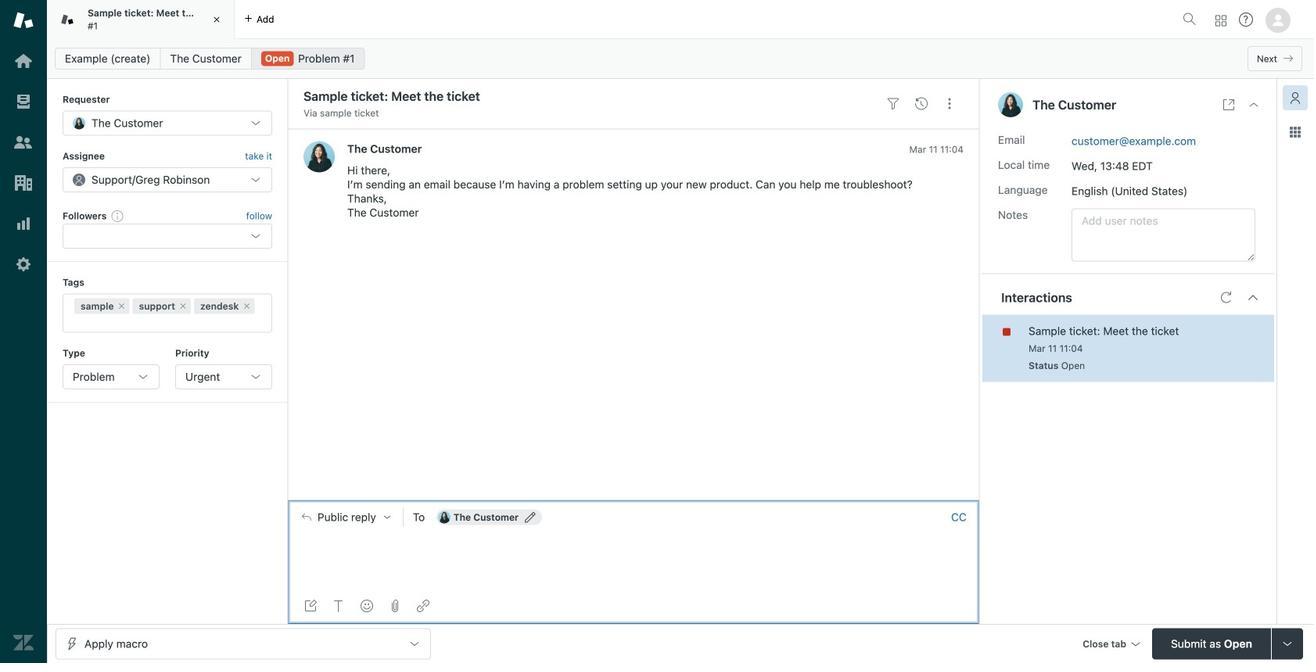 Task type: describe. For each thing, give the bounding box(es) containing it.
Mar 11 11:04 text field
[[909, 144, 964, 155]]

hide composer image
[[627, 494, 640, 507]]

secondary element
[[47, 43, 1314, 74]]

admin image
[[13, 254, 34, 275]]

customer context image
[[1289, 92, 1302, 104]]

add link (cmd k) image
[[417, 600, 429, 613]]

Public reply composer text field
[[295, 534, 972, 567]]

2 remove image from the left
[[242, 302, 251, 311]]

Add user notes text field
[[1072, 209, 1256, 262]]

format text image
[[332, 600, 345, 613]]

displays possible ticket submission types image
[[1281, 638, 1294, 650]]

add attachment image
[[389, 600, 401, 613]]

avatar image
[[304, 141, 335, 172]]

1 remove image from the left
[[117, 302, 126, 311]]

apps image
[[1289, 126, 1302, 138]]

close image inside tabs tab list
[[209, 12, 225, 27]]

Subject field
[[300, 87, 876, 106]]

Mar 11 11:04 text field
[[1029, 343, 1083, 354]]

get started image
[[13, 51, 34, 71]]

insert emojis image
[[361, 600, 373, 613]]

edit user image
[[525, 512, 536, 523]]

reporting image
[[13, 214, 34, 234]]



Task type: locate. For each thing, give the bounding box(es) containing it.
0 horizontal spatial close image
[[209, 12, 225, 27]]

zendesk image
[[13, 633, 34, 653]]

events image
[[915, 98, 928, 110]]

ticket actions image
[[943, 98, 956, 110]]

get help image
[[1239, 13, 1253, 27]]

close image
[[209, 12, 225, 27], [1248, 99, 1260, 111]]

filter image
[[887, 98, 900, 110]]

zendesk products image
[[1216, 15, 1227, 26]]

organizations image
[[13, 173, 34, 193]]

remove image right remove icon
[[242, 302, 251, 311]]

customers image
[[13, 132, 34, 153]]

1 horizontal spatial close image
[[1248, 99, 1260, 111]]

tabs tab list
[[47, 0, 1177, 39]]

zendesk support image
[[13, 10, 34, 31]]

main element
[[0, 0, 47, 663]]

remove image
[[178, 302, 188, 311]]

0 vertical spatial close image
[[209, 12, 225, 27]]

0 horizontal spatial remove image
[[117, 302, 126, 311]]

1 vertical spatial close image
[[1248, 99, 1260, 111]]

user image
[[998, 92, 1023, 117]]

views image
[[13, 92, 34, 112]]

tab
[[47, 0, 235, 39]]

info on adding followers image
[[111, 210, 124, 222]]

remove image
[[117, 302, 126, 311], [242, 302, 251, 311]]

draft mode image
[[304, 600, 317, 613]]

remove image left remove icon
[[117, 302, 126, 311]]

customer@example.com image
[[438, 511, 450, 524]]

view more details image
[[1223, 99, 1235, 111]]

1 horizontal spatial remove image
[[242, 302, 251, 311]]



Task type: vqa. For each thing, say whether or not it's contained in the screenshot.
Dialog
no



